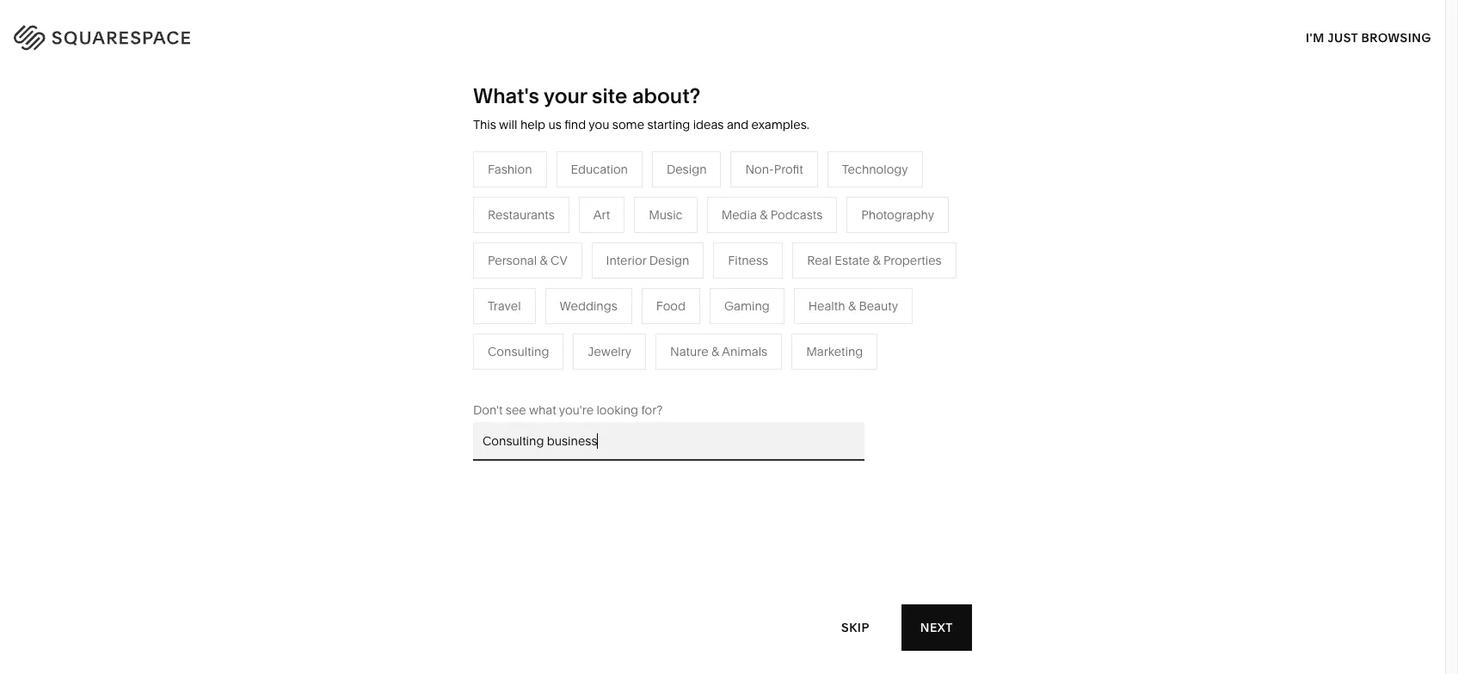 Task type: locate. For each thing, give the bounding box(es) containing it.
0 horizontal spatial travel
[[488, 298, 521, 314]]

1 vertical spatial non-
[[513, 316, 542, 332]]

gaming
[[724, 298, 770, 314]]

home
[[796, 239, 831, 254]]

media & podcasts down restaurants link
[[615, 291, 716, 306]]

fitness
[[728, 253, 768, 268], [796, 291, 837, 306]]

squarespace logo link
[[34, 21, 312, 48]]

fashion down will
[[488, 162, 532, 177]]

real
[[807, 253, 832, 268], [615, 368, 640, 383]]

1 horizontal spatial media
[[721, 207, 757, 223]]

0 vertical spatial fashion
[[488, 162, 532, 177]]

0 vertical spatial real
[[807, 253, 832, 268]]

nature & animals up real estate & properties link
[[670, 344, 768, 359]]

weddings link
[[615, 342, 690, 358]]

media & podcasts link
[[615, 291, 733, 306]]

fashion up 'professional'
[[433, 239, 478, 254]]

restaurants
[[488, 207, 555, 223], [615, 265, 682, 280]]

nature inside option
[[670, 344, 708, 359]]

restaurants down travel link at left top
[[615, 265, 682, 280]]

design down starting at the left top of the page
[[667, 162, 707, 177]]

0 vertical spatial restaurants
[[488, 207, 555, 223]]

media inside option
[[721, 207, 757, 223]]

nature up real estate & properties link
[[670, 344, 708, 359]]

real estate & properties link
[[615, 368, 767, 383]]

non-
[[745, 162, 774, 177], [513, 316, 542, 332]]

travel up restaurants link
[[615, 239, 648, 254]]

0 vertical spatial properties
[[883, 253, 942, 268]]

0 vertical spatial non-
[[745, 162, 774, 177]]

0 vertical spatial real estate & properties
[[807, 253, 942, 268]]

local
[[433, 291, 464, 306]]

interior design
[[606, 253, 689, 268]]

0 horizontal spatial real estate & properties
[[615, 368, 750, 383]]

real estate & properties inside 'option'
[[807, 253, 942, 268]]

& inside 'option'
[[873, 253, 880, 268]]

&
[[760, 207, 768, 223], [834, 239, 842, 254], [540, 253, 548, 268], [873, 253, 880, 268], [838, 265, 845, 280], [653, 291, 661, 306], [848, 298, 856, 314], [502, 316, 510, 332], [711, 344, 719, 359], [681, 368, 688, 383]]

1 vertical spatial podcasts
[[664, 291, 716, 306]]

cv
[[551, 253, 567, 268]]

1 horizontal spatial real estate & properties
[[807, 253, 942, 268]]

media
[[721, 207, 757, 223], [615, 291, 650, 306]]

some
[[612, 117, 644, 132]]

1 horizontal spatial nature & animals
[[796, 265, 894, 280]]

0 horizontal spatial fitness
[[728, 253, 768, 268]]

technology
[[842, 162, 908, 177]]

1 horizontal spatial non-
[[745, 162, 774, 177]]

travel link
[[615, 239, 665, 254]]

0 vertical spatial weddings
[[560, 298, 617, 314]]

design
[[667, 162, 707, 177], [649, 253, 689, 268]]

non-profit
[[745, 162, 803, 177]]

0 vertical spatial nature & animals
[[796, 265, 894, 280]]

media up events at the left of the page
[[615, 291, 650, 306]]

home & decor
[[796, 239, 880, 254]]

1 vertical spatial restaurants
[[615, 265, 682, 280]]

travel up community & non-profits
[[488, 298, 521, 314]]

podcasts
[[771, 207, 823, 223], [664, 291, 716, 306]]

site
[[592, 83, 627, 108]]

you're
[[559, 402, 594, 418]]

real estate & properties
[[807, 253, 942, 268], [615, 368, 750, 383]]

media & podcasts
[[721, 207, 823, 223], [615, 291, 716, 306]]

media up fitness option
[[721, 207, 757, 223]]

1 horizontal spatial podcasts
[[771, 207, 823, 223]]

0 horizontal spatial nature
[[670, 344, 708, 359]]

music
[[649, 207, 683, 223]]

& inside option
[[760, 207, 768, 223]]

weddings down events link
[[615, 342, 673, 358]]

podcasts up the home
[[771, 207, 823, 223]]

0 vertical spatial fitness
[[728, 253, 768, 268]]

0 vertical spatial podcasts
[[771, 207, 823, 223]]

0 vertical spatial media & podcasts
[[721, 207, 823, 223]]

food
[[656, 298, 686, 314]]

Nature & Animals radio
[[656, 334, 782, 370]]

see
[[506, 402, 526, 418]]

find
[[564, 117, 586, 132]]

1 vertical spatial properties
[[691, 368, 750, 383]]

Marketing radio
[[792, 334, 878, 370]]

0 vertical spatial estate
[[835, 253, 870, 268]]

1 vertical spatial real
[[615, 368, 640, 383]]

nature & animals
[[796, 265, 894, 280], [670, 344, 768, 359]]

0 horizontal spatial media & podcasts
[[615, 291, 716, 306]]

skip button
[[822, 604, 888, 652]]

0 vertical spatial travel
[[615, 239, 648, 254]]

estate
[[835, 253, 870, 268], [643, 368, 678, 383]]

travel
[[615, 239, 648, 254], [488, 298, 521, 314]]

Don't see what you're looking for? field
[[473, 422, 865, 461]]

and
[[727, 117, 749, 132]]

will
[[499, 117, 517, 132]]

0 horizontal spatial animals
[[722, 344, 768, 359]]

1 vertical spatial animals
[[722, 344, 768, 359]]

0 horizontal spatial nature & animals
[[670, 344, 768, 359]]

you
[[589, 117, 609, 132]]

animals down gaming option
[[722, 344, 768, 359]]

Design radio
[[652, 151, 721, 187]]

fitness up gaming
[[728, 253, 768, 268]]

1 vertical spatial media & podcasts
[[615, 291, 716, 306]]

1 vertical spatial nature
[[670, 344, 708, 359]]

1 horizontal spatial restaurants
[[615, 265, 682, 280]]

1 horizontal spatial fitness
[[796, 291, 837, 306]]

Weddings radio
[[545, 288, 632, 324]]

real down jewelry
[[615, 368, 640, 383]]

Real Estate & Properties radio
[[792, 242, 956, 279]]

podcasts inside option
[[771, 207, 823, 223]]

non- up media & podcasts option at the top
[[745, 162, 774, 177]]

nature
[[796, 265, 835, 280], [670, 344, 708, 359]]

restaurants up personal & cv
[[488, 207, 555, 223]]

properties down the photography radio on the right top of the page
[[883, 253, 942, 268]]

0 horizontal spatial real
[[615, 368, 640, 383]]

1 horizontal spatial nature
[[796, 265, 835, 280]]

fashion
[[488, 162, 532, 177], [433, 239, 478, 254]]

1 vertical spatial nature & animals
[[670, 344, 768, 359]]

nature & animals down home & decor link
[[796, 265, 894, 280]]

1 vertical spatial travel
[[488, 298, 521, 314]]

media & podcasts down non-profit
[[721, 207, 823, 223]]

real up fitness link
[[807, 253, 832, 268]]

1 vertical spatial design
[[649, 253, 689, 268]]

nature down the home
[[796, 265, 835, 280]]

0 vertical spatial media
[[721, 207, 757, 223]]

1 horizontal spatial travel
[[615, 239, 648, 254]]

degraw element
[[521, 588, 924, 674]]

health & beauty
[[808, 298, 898, 314]]

1 horizontal spatial properties
[[883, 253, 942, 268]]

Art radio
[[579, 197, 625, 233]]

Photography radio
[[847, 197, 949, 233]]

design up media & podcasts link at the top
[[649, 253, 689, 268]]

1 horizontal spatial estate
[[835, 253, 870, 268]]

weddings
[[560, 298, 617, 314], [615, 342, 673, 358]]

professional services
[[433, 265, 554, 280]]

interior
[[606, 253, 646, 268]]

looking
[[597, 402, 638, 418]]

1 horizontal spatial real
[[807, 253, 832, 268]]

1 vertical spatial media
[[615, 291, 650, 306]]

0 vertical spatial animals
[[848, 265, 894, 280]]

animals down decor on the right of page
[[848, 265, 894, 280]]

don't
[[473, 402, 503, 418]]

weddings up "profits"
[[560, 298, 617, 314]]

1 vertical spatial fashion
[[433, 239, 478, 254]]

don't see what you're looking for?
[[473, 402, 663, 418]]

Interior Design radio
[[592, 242, 704, 279]]

browsing
[[1361, 30, 1431, 45]]

podcasts down restaurants link
[[664, 291, 716, 306]]

travel inside radio
[[488, 298, 521, 314]]

profits
[[542, 316, 577, 332]]

animals
[[848, 265, 894, 280], [722, 344, 768, 359]]

community
[[433, 316, 499, 332]]

1 horizontal spatial media & podcasts
[[721, 207, 823, 223]]

0 horizontal spatial restaurants
[[488, 207, 555, 223]]

0 horizontal spatial estate
[[643, 368, 678, 383]]

properties
[[883, 253, 942, 268], [691, 368, 750, 383]]

Media & Podcasts radio
[[707, 197, 837, 233]]

0 horizontal spatial podcasts
[[664, 291, 716, 306]]

fitness down nature & animals link
[[796, 291, 837, 306]]

non- up consulting option
[[513, 316, 542, 332]]

properties down gaming
[[691, 368, 750, 383]]

1 vertical spatial weddings
[[615, 342, 673, 358]]

restaurants inside radio
[[488, 207, 555, 223]]

non- inside non-profit radio
[[745, 162, 774, 177]]

0 vertical spatial nature
[[796, 265, 835, 280]]

0 horizontal spatial fashion
[[433, 239, 478, 254]]

events link
[[615, 316, 670, 332]]

1 horizontal spatial fashion
[[488, 162, 532, 177]]

Non-Profit radio
[[731, 151, 818, 187]]

personal
[[488, 253, 537, 268]]



Task type: vqa. For each thing, say whether or not it's contained in the screenshot.
Restaurants to the left
yes



Task type: describe. For each thing, give the bounding box(es) containing it.
restaurants link
[[615, 265, 699, 280]]

services
[[505, 265, 554, 280]]

Education radio
[[556, 151, 643, 187]]

Music radio
[[634, 197, 697, 233]]

community & non-profits
[[433, 316, 577, 332]]

animals inside option
[[722, 344, 768, 359]]

your
[[544, 83, 587, 108]]

local business link
[[433, 291, 535, 306]]

starting
[[647, 117, 690, 132]]

Health & Beauty radio
[[794, 288, 913, 324]]

degraw image
[[521, 588, 924, 674]]

fitness inside fitness option
[[728, 253, 768, 268]]

help
[[520, 117, 545, 132]]

Technology radio
[[827, 151, 923, 187]]

decor
[[845, 239, 880, 254]]

i'm just browsing
[[1306, 30, 1431, 45]]

Fashion radio
[[473, 151, 547, 187]]

examples.
[[751, 117, 809, 132]]

Food radio
[[642, 288, 700, 324]]

real inside 'option'
[[807, 253, 832, 268]]

1 vertical spatial real estate & properties
[[615, 368, 750, 383]]

fashion link
[[433, 239, 495, 254]]

photography
[[861, 207, 934, 223]]

health
[[808, 298, 845, 314]]

estate inside 'option'
[[835, 253, 870, 268]]

nature & animals inside option
[[670, 344, 768, 359]]

0 vertical spatial design
[[667, 162, 707, 177]]

education
[[571, 162, 628, 177]]

1 horizontal spatial animals
[[848, 265, 894, 280]]

ideas
[[693, 117, 724, 132]]

Personal & CV radio
[[473, 242, 582, 279]]

fitness link
[[796, 291, 854, 306]]

0 horizontal spatial media
[[615, 291, 650, 306]]

skip
[[841, 620, 869, 635]]

i'm just browsing link
[[1306, 14, 1431, 61]]

squarespace logo image
[[34, 21, 225, 48]]

weddings inside weddings option
[[560, 298, 617, 314]]

1 vertical spatial fitness
[[796, 291, 837, 306]]

local business
[[433, 291, 518, 306]]

professional
[[433, 265, 502, 280]]

Jewelry radio
[[573, 334, 646, 370]]

marketing
[[806, 344, 863, 359]]

business
[[467, 291, 518, 306]]

jewelry
[[588, 344, 632, 359]]

Travel radio
[[473, 288, 536, 324]]

beauty
[[859, 298, 898, 314]]

Consulting radio
[[473, 334, 564, 370]]

media & podcasts inside option
[[721, 207, 823, 223]]

nature & animals link
[[796, 265, 911, 280]]

for?
[[641, 402, 663, 418]]

Fitness radio
[[713, 242, 783, 279]]

entertainment link
[[433, 368, 530, 383]]

this
[[473, 117, 496, 132]]

next
[[920, 620, 953, 635]]

& inside option
[[711, 344, 719, 359]]

fashion inside fashion "option"
[[488, 162, 532, 177]]

0 horizontal spatial non-
[[513, 316, 542, 332]]

next button
[[901, 605, 972, 651]]

us
[[548, 117, 562, 132]]

what's your site about? this will help us find you some starting ideas and examples.
[[473, 83, 809, 132]]

about?
[[632, 83, 700, 108]]

1 vertical spatial estate
[[643, 368, 678, 383]]

profit
[[774, 162, 803, 177]]

events
[[615, 316, 653, 332]]

what
[[529, 402, 556, 418]]

properties inside 'option'
[[883, 253, 942, 268]]

professional services link
[[433, 265, 571, 280]]

Restaurants radio
[[473, 197, 569, 233]]

just
[[1327, 30, 1358, 45]]

Gaming radio
[[710, 288, 784, 324]]

what's
[[473, 83, 539, 108]]

consulting
[[488, 344, 549, 359]]

0 horizontal spatial properties
[[691, 368, 750, 383]]

i'm
[[1306, 30, 1325, 45]]

art
[[593, 207, 610, 223]]

home & decor link
[[796, 239, 897, 254]]

personal & cv
[[488, 253, 567, 268]]

entertainment
[[433, 368, 513, 383]]

community & non-profits link
[[433, 316, 594, 332]]



